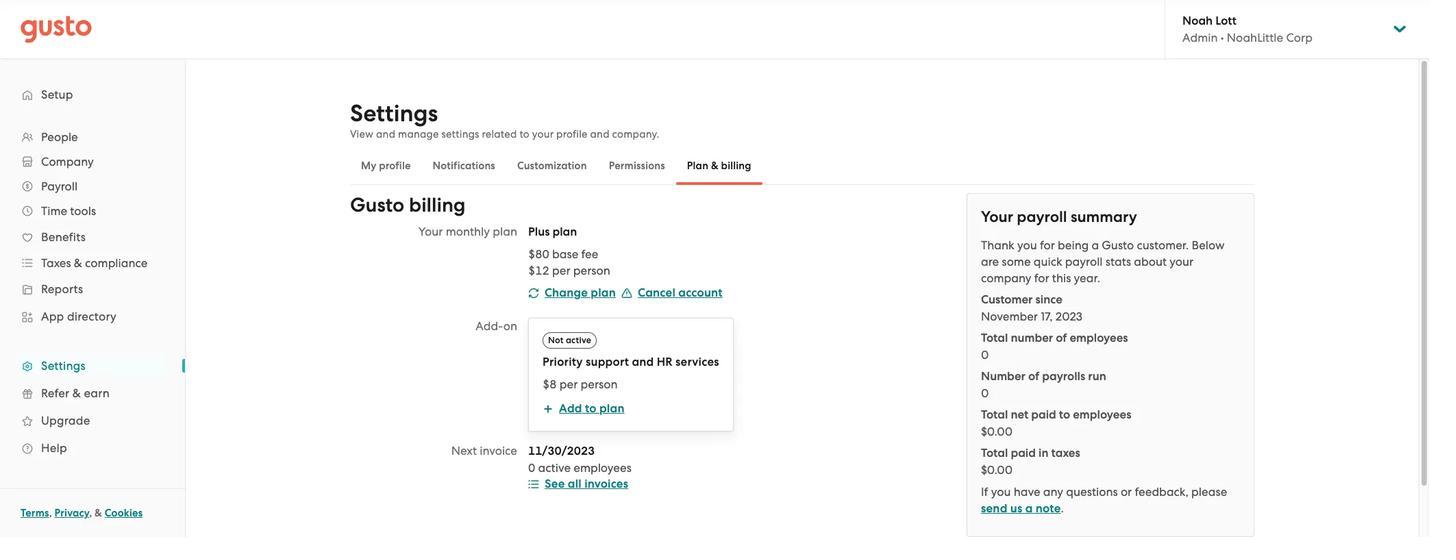 Task type: describe. For each thing, give the bounding box(es) containing it.
permissions
[[609, 160, 665, 172]]

run
[[1088, 369, 1106, 384]]

profile inside button
[[379, 160, 411, 172]]

company
[[41, 155, 94, 169]]

settings tabs tab list
[[350, 147, 1255, 185]]

lott
[[1216, 14, 1237, 28]]

admin
[[1183, 31, 1218, 45]]

change plan
[[545, 286, 616, 300]]

billing inside button
[[721, 160, 752, 172]]

summary
[[1071, 208, 1137, 226]]

0 horizontal spatial billing
[[409, 193, 466, 217]]

plus
[[528, 225, 550, 239]]

my profile button
[[350, 149, 422, 182]]

priority
[[543, 355, 583, 369]]

help link
[[14, 436, 171, 460]]

cookies
[[105, 507, 143, 519]]

cancel
[[638, 286, 676, 300]]

.
[[1061, 502, 1064, 515]]

setup
[[41, 88, 73, 101]]

have
[[1014, 485, 1041, 499]]

time tools
[[41, 204, 96, 218]]

reports link
[[14, 277, 171, 301]]

you for some
[[1018, 238, 1037, 252]]

reports
[[41, 282, 83, 296]]

settings view and manage settings related to your profile and company.
[[350, 99, 659, 140]]

benefits
[[41, 230, 86, 244]]

terms
[[21, 507, 49, 519]]

add-on
[[476, 319, 517, 333]]

settings link
[[14, 354, 171, 378]]

my
[[361, 160, 376, 172]]

employees for total number of employees
[[1070, 331, 1128, 345]]

see all invoices link
[[528, 476, 838, 493]]

settings for settings
[[41, 359, 86, 373]]

cancel account link
[[622, 286, 723, 300]]

your payroll summary
[[981, 208, 1137, 226]]

corp
[[1286, 31, 1313, 45]]

app directory
[[41, 310, 117, 323]]

customization
[[517, 160, 587, 172]]

you for us
[[991, 485, 1011, 499]]

settings
[[442, 128, 479, 140]]

not
[[548, 335, 564, 345]]

your for your payroll summary
[[981, 208, 1013, 226]]

please
[[1192, 485, 1227, 499]]

plan left 'plus'
[[493, 225, 517, 238]]

company
[[981, 271, 1032, 285]]

number of payrolls run 0
[[981, 369, 1106, 400]]

$8 per person
[[543, 378, 618, 391]]

$80 base fee $12 per person
[[528, 247, 610, 278]]

add to plan
[[559, 402, 625, 416]]

taxes & compliance
[[41, 256, 148, 270]]

total net paid to employees $0.00
[[981, 408, 1132, 439]]

total for total paid in taxes
[[981, 446, 1008, 460]]

per inside '$80 base fee $12 per person'
[[552, 264, 570, 278]]

plus plan
[[528, 225, 577, 239]]

taxes & compliance button
[[14, 251, 171, 275]]

to inside total net paid to employees $0.00
[[1059, 408, 1070, 422]]

us
[[1011, 502, 1023, 516]]

noah lott admin • noahlittle corp
[[1183, 14, 1313, 45]]

monthly
[[446, 225, 490, 238]]

plan up base
[[553, 225, 577, 239]]

hr
[[657, 355, 673, 369]]

employees inside total net paid to employees $0.00
[[1073, 408, 1132, 422]]

& for compliance
[[74, 256, 82, 270]]

base
[[552, 247, 579, 261]]

plan right change
[[591, 286, 616, 300]]

number
[[981, 369, 1026, 384]]

payrolls
[[1042, 369, 1086, 384]]

1 , from the left
[[49, 507, 52, 519]]

noah
[[1183, 14, 1213, 28]]

plan & billing
[[687, 160, 752, 172]]

person inside priority support and hr services element
[[581, 378, 618, 391]]

active inside 11/30/2023 0 active employees
[[538, 461, 571, 475]]

thank
[[981, 238, 1015, 252]]

and for settings
[[376, 128, 396, 140]]

refer & earn
[[41, 386, 110, 400]]

send us a note link
[[981, 502, 1061, 516]]

terms , privacy , & cookies
[[21, 507, 143, 519]]

being
[[1058, 238, 1089, 252]]

list for your payroll summary
[[981, 292, 1240, 478]]

time tools button
[[14, 199, 171, 223]]

services
[[676, 355, 719, 369]]

paid inside total paid in taxes $0.00
[[1011, 446, 1036, 460]]

settings for settings view and manage settings related to your profile and company.
[[350, 99, 438, 127]]

earn
[[84, 386, 110, 400]]

app directory link
[[14, 304, 171, 329]]

& left the 'cookies'
[[95, 507, 102, 519]]

profile inside settings view and manage settings related to your profile and company.
[[556, 128, 588, 140]]

send
[[981, 502, 1008, 516]]

notifications button
[[422, 149, 506, 182]]

plan inside priority support and hr services element
[[600, 402, 625, 416]]

your inside settings view and manage settings related to your profile and company.
[[532, 128, 554, 140]]

0 inside 11/30/2023 0 active employees
[[528, 461, 535, 475]]

0 vertical spatial for
[[1040, 238, 1055, 252]]

invoices
[[585, 477, 628, 491]]

$80
[[528, 247, 549, 261]]

not active
[[548, 335, 591, 345]]

0 for total
[[981, 348, 989, 362]]

active inside priority support and hr services element
[[566, 335, 591, 345]]



Task type: vqa. For each thing, say whether or not it's contained in the screenshot.
Report history tab panel
no



Task type: locate. For each thing, give the bounding box(es) containing it.
and left company.
[[590, 128, 610, 140]]

gusto down my
[[350, 193, 404, 217]]

company.
[[612, 128, 659, 140]]

you inside if you have any questions or feedback, please send us a note .
[[991, 485, 1011, 499]]

customization button
[[506, 149, 598, 182]]

of inside number of payrolls run 0
[[1028, 369, 1040, 384]]

, left privacy
[[49, 507, 52, 519]]

per right $8
[[560, 378, 578, 391]]

0 horizontal spatial of
[[1028, 369, 1040, 384]]

1 horizontal spatial a
[[1092, 238, 1099, 252]]

home image
[[21, 15, 92, 43]]

0 for number
[[981, 386, 989, 400]]

& inside button
[[711, 160, 719, 172]]

person
[[573, 264, 610, 278], [581, 378, 618, 391]]

0 horizontal spatial and
[[376, 128, 396, 140]]

per down base
[[552, 264, 570, 278]]

your inside 'thank you for being a gusto customer. below are some quick payroll stats about your company for this year.'
[[1170, 255, 1194, 269]]

1 vertical spatial a
[[1026, 502, 1033, 516]]

total inside total paid in taxes $0.00
[[981, 446, 1008, 460]]

0 vertical spatial gusto
[[350, 193, 404, 217]]

privacy
[[55, 507, 89, 519]]

permissions button
[[598, 149, 676, 182]]

0 vertical spatial billing
[[721, 160, 752, 172]]

employees up invoices
[[574, 461, 632, 475]]

total for total number of employees
[[981, 331, 1008, 345]]

if
[[981, 485, 988, 499]]

your up the customization button
[[532, 128, 554, 140]]

0 vertical spatial per
[[552, 264, 570, 278]]

$0.00 inside total net paid to employees $0.00
[[981, 425, 1013, 439]]

1 vertical spatial active
[[538, 461, 571, 475]]

2 horizontal spatial to
[[1059, 408, 1070, 422]]

payroll button
[[14, 174, 171, 199]]

1 vertical spatial employees
[[1073, 408, 1132, 422]]

support
[[586, 355, 629, 369]]

to
[[520, 128, 530, 140], [585, 402, 597, 416], [1059, 408, 1070, 422]]

list
[[0, 125, 185, 462], [528, 246, 838, 279], [981, 292, 1240, 478]]

paid left in
[[1011, 446, 1036, 460]]

your down customer.
[[1170, 255, 1194, 269]]

0 horizontal spatial settings
[[41, 359, 86, 373]]

profile
[[556, 128, 588, 140], [379, 160, 411, 172]]

0 vertical spatial you
[[1018, 238, 1037, 252]]

total for total net paid to employees
[[981, 408, 1008, 422]]

total inside total number of employees 0
[[981, 331, 1008, 345]]

number
[[1011, 331, 1053, 345]]

or
[[1121, 485, 1132, 499]]

1 total from the top
[[981, 331, 1008, 345]]

person inside '$80 base fee $12 per person'
[[573, 264, 610, 278]]

you
[[1018, 238, 1037, 252], [991, 485, 1011, 499]]

since
[[1036, 293, 1063, 307]]

to inside settings view and manage settings related to your profile and company.
[[520, 128, 530, 140]]

refer
[[41, 386, 69, 400]]

employees
[[1070, 331, 1128, 345], [1073, 408, 1132, 422], [574, 461, 632, 475]]

some
[[1002, 255, 1031, 269]]

paid inside total net paid to employees $0.00
[[1031, 408, 1056, 422]]

and left hr
[[632, 355, 654, 369]]

taxes
[[41, 256, 71, 270]]

2 horizontal spatial list
[[981, 292, 1240, 478]]

0 vertical spatial $0.00
[[981, 425, 1013, 439]]

time
[[41, 204, 67, 218]]

0 horizontal spatial gusto
[[350, 193, 404, 217]]

0 down 11/30/2023
[[528, 461, 535, 475]]

1 vertical spatial per
[[560, 378, 578, 391]]

gusto billing
[[350, 193, 466, 217]]

note
[[1036, 502, 1061, 516]]

1 vertical spatial $0.00
[[981, 463, 1013, 477]]

and right view
[[376, 128, 396, 140]]

profile up "customization"
[[556, 128, 588, 140]]

11/30/2023 0 active employees
[[528, 444, 632, 475]]

settings up the manage
[[350, 99, 438, 127]]

1 horizontal spatial to
[[585, 402, 597, 416]]

$0.00 down the 'net'
[[981, 425, 1013, 439]]

0 vertical spatial employees
[[1070, 331, 1128, 345]]

privacy link
[[55, 507, 89, 519]]

compliance
[[85, 256, 148, 270]]

your
[[532, 128, 554, 140], [1170, 255, 1194, 269]]

2 vertical spatial 0
[[528, 461, 535, 475]]

1 vertical spatial person
[[581, 378, 618, 391]]

& right plan
[[711, 160, 719, 172]]

to down number of payrolls run 0
[[1059, 408, 1070, 422]]

0 horizontal spatial profile
[[379, 160, 411, 172]]

total left the 'net'
[[981, 408, 1008, 422]]

1 horizontal spatial and
[[590, 128, 610, 140]]

settings
[[350, 99, 438, 127], [41, 359, 86, 373]]

1 horizontal spatial billing
[[721, 160, 752, 172]]

0 horizontal spatial to
[[520, 128, 530, 140]]

feedback,
[[1135, 485, 1189, 499]]

3 total from the top
[[981, 446, 1008, 460]]

total number of employees 0
[[981, 331, 1128, 362]]

are
[[981, 255, 999, 269]]

november
[[981, 310, 1038, 323]]

add
[[559, 402, 582, 416]]

a inside if you have any questions or feedback, please send us a note .
[[1026, 502, 1033, 516]]

list containing $80 base fee
[[528, 246, 838, 279]]

1 vertical spatial of
[[1028, 369, 1040, 384]]

0 vertical spatial profile
[[556, 128, 588, 140]]

on
[[503, 319, 517, 333]]

gusto inside 'thank you for being a gusto customer. below are some quick payroll stats about your company for this year.'
[[1102, 238, 1134, 252]]

2 $0.00 from the top
[[981, 463, 1013, 477]]

per inside priority support and hr services element
[[560, 378, 578, 391]]

people
[[41, 130, 78, 144]]

total
[[981, 331, 1008, 345], [981, 408, 1008, 422], [981, 446, 1008, 460]]

payroll inside 'thank you for being a gusto customer. below are some quick payroll stats about your company for this year.'
[[1065, 255, 1103, 269]]

1 vertical spatial billing
[[409, 193, 466, 217]]

1 vertical spatial 0
[[981, 386, 989, 400]]

terms link
[[21, 507, 49, 519]]

payroll up year.
[[1065, 255, 1103, 269]]

2023
[[1056, 310, 1083, 323]]

notifications
[[433, 160, 495, 172]]

total paid in taxes $0.00
[[981, 446, 1080, 477]]

and for priority
[[632, 355, 654, 369]]

0 horizontal spatial a
[[1026, 502, 1033, 516]]

0 vertical spatial active
[[566, 335, 591, 345]]

1 vertical spatial gusto
[[1102, 238, 1134, 252]]

& for billing
[[711, 160, 719, 172]]

plan
[[687, 160, 709, 172]]

17,
[[1041, 310, 1053, 323]]

employees inside total number of employees 0
[[1070, 331, 1128, 345]]

, left the 'cookies'
[[89, 507, 92, 519]]

0 horizontal spatial list
[[0, 125, 185, 462]]

you right if
[[991, 485, 1011, 499]]

employees inside 11/30/2023 0 active employees
[[574, 461, 632, 475]]

of inside total number of employees 0
[[1056, 331, 1067, 345]]

see
[[545, 477, 565, 491]]

2 horizontal spatial and
[[632, 355, 654, 369]]

of left payrolls
[[1028, 369, 1040, 384]]

$0.00 up if
[[981, 463, 1013, 477]]

1 horizontal spatial your
[[1170, 255, 1194, 269]]

you up 'some'
[[1018, 238, 1037, 252]]

1 horizontal spatial profile
[[556, 128, 588, 140]]

active up see
[[538, 461, 571, 475]]

payroll
[[41, 180, 78, 193]]

2 , from the left
[[89, 507, 92, 519]]

,
[[49, 507, 52, 519], [89, 507, 92, 519]]

plan & billing button
[[676, 149, 762, 182]]

0
[[981, 348, 989, 362], [981, 386, 989, 400], [528, 461, 535, 475]]

employees down the run
[[1073, 408, 1132, 422]]

1 horizontal spatial you
[[1018, 238, 1037, 252]]

&
[[711, 160, 719, 172], [74, 256, 82, 270], [72, 386, 81, 400], [95, 507, 102, 519]]

see all invoices
[[545, 477, 628, 491]]

billing up the monthly
[[409, 193, 466, 217]]

below
[[1192, 238, 1225, 252]]

to inside priority support and hr services element
[[585, 402, 597, 416]]

invoice
[[480, 444, 517, 458]]

list for your monthly plan
[[528, 246, 838, 279]]

about
[[1134, 255, 1167, 269]]

$0.00 inside total paid in taxes $0.00
[[981, 463, 1013, 477]]

billing
[[721, 160, 752, 172], [409, 193, 466, 217]]

employees for 11/30/2023
[[574, 461, 632, 475]]

you inside 'thank you for being a gusto customer. below are some quick payroll stats about your company for this year.'
[[1018, 238, 1037, 252]]

2 total from the top
[[981, 408, 1008, 422]]

employees down "2023"
[[1070, 331, 1128, 345]]

billing right plan
[[721, 160, 752, 172]]

0 horizontal spatial your
[[532, 128, 554, 140]]

total down november
[[981, 331, 1008, 345]]

2 vertical spatial total
[[981, 446, 1008, 460]]

person down support
[[581, 378, 618, 391]]

0 down number
[[981, 386, 989, 400]]

paid right the 'net'
[[1031, 408, 1056, 422]]

settings inside gusto navigation element
[[41, 359, 86, 373]]

settings up refer
[[41, 359, 86, 373]]

1 vertical spatial you
[[991, 485, 1011, 499]]

& for earn
[[72, 386, 81, 400]]

& left earn
[[72, 386, 81, 400]]

for down quick on the right
[[1034, 271, 1049, 285]]

$8
[[543, 378, 557, 391]]

in
[[1039, 446, 1049, 460]]

0 inside total number of employees 0
[[981, 348, 989, 362]]

0 vertical spatial 0
[[981, 348, 989, 362]]

0 vertical spatial total
[[981, 331, 1008, 345]]

& inside dropdown button
[[74, 256, 82, 270]]

net
[[1011, 408, 1029, 422]]

1 horizontal spatial ,
[[89, 507, 92, 519]]

customer since november 17, 2023
[[981, 293, 1083, 323]]

0 vertical spatial person
[[573, 264, 610, 278]]

your monthly plan
[[419, 225, 517, 238]]

1 vertical spatial payroll
[[1065, 255, 1103, 269]]

my profile
[[361, 160, 411, 172]]

active
[[566, 335, 591, 345], [538, 461, 571, 475]]

0 vertical spatial your
[[532, 128, 554, 140]]

upgrade
[[41, 414, 90, 428]]

1 horizontal spatial your
[[981, 208, 1013, 226]]

total inside total net paid to employees $0.00
[[981, 408, 1008, 422]]

your for your monthly plan
[[419, 225, 443, 238]]

gusto up stats
[[1102, 238, 1134, 252]]

to right "add"
[[585, 402, 597, 416]]

list containing people
[[0, 125, 185, 462]]

1 vertical spatial profile
[[379, 160, 411, 172]]

gusto navigation element
[[0, 59, 185, 484]]

0 vertical spatial a
[[1092, 238, 1099, 252]]

& right taxes
[[74, 256, 82, 270]]

0 vertical spatial paid
[[1031, 408, 1056, 422]]

next
[[451, 444, 477, 458]]

1 vertical spatial your
[[1170, 255, 1194, 269]]

noahlittle
[[1227, 31, 1284, 45]]

0 horizontal spatial you
[[991, 485, 1011, 499]]

settings inside settings view and manage settings related to your profile and company.
[[350, 99, 438, 127]]

a inside 'thank you for being a gusto customer. below are some quick payroll stats about your company for this year.'
[[1092, 238, 1099, 252]]

profile right my
[[379, 160, 411, 172]]

1 vertical spatial for
[[1034, 271, 1049, 285]]

tools
[[70, 204, 96, 218]]

questions
[[1066, 485, 1118, 499]]

1 vertical spatial total
[[981, 408, 1008, 422]]

thank you for being a gusto customer. below are some quick payroll stats about your company for this year.
[[981, 238, 1225, 285]]

any
[[1043, 485, 1063, 499]]

0 vertical spatial payroll
[[1017, 208, 1067, 226]]

payroll up being at the right
[[1017, 208, 1067, 226]]

list containing customer since
[[981, 292, 1240, 478]]

of down "2023"
[[1056, 331, 1067, 345]]

plan down the $8 per person
[[600, 402, 625, 416]]

person down 'fee'
[[573, 264, 610, 278]]

for up quick on the right
[[1040, 238, 1055, 252]]

people button
[[14, 125, 171, 149]]

stats
[[1106, 255, 1131, 269]]

0 vertical spatial of
[[1056, 331, 1067, 345]]

1 horizontal spatial settings
[[350, 99, 438, 127]]

1 $0.00 from the top
[[981, 425, 1013, 439]]

total up if
[[981, 446, 1008, 460]]

benefits link
[[14, 225, 171, 249]]

1 vertical spatial paid
[[1011, 446, 1036, 460]]

0 horizontal spatial ,
[[49, 507, 52, 519]]

0 horizontal spatial your
[[419, 225, 443, 238]]

gusto
[[350, 193, 404, 217], [1102, 238, 1134, 252]]

your down gusto billing on the top left
[[419, 225, 443, 238]]

11/30/2023 list
[[528, 443, 838, 476]]

1 horizontal spatial list
[[528, 246, 838, 279]]

fee
[[581, 247, 598, 261]]

a right us
[[1026, 502, 1033, 516]]

1 vertical spatial settings
[[41, 359, 86, 373]]

a right being at the right
[[1092, 238, 1099, 252]]

active right not
[[566, 335, 591, 345]]

app
[[41, 310, 64, 323]]

to right the related
[[520, 128, 530, 140]]

view
[[350, 128, 374, 140]]

0 vertical spatial settings
[[350, 99, 438, 127]]

0 inside number of payrolls run 0
[[981, 386, 989, 400]]

your up thank
[[981, 208, 1013, 226]]

cancel account
[[638, 286, 723, 300]]

2 vertical spatial employees
[[574, 461, 632, 475]]

change plan link
[[528, 286, 616, 300]]

priority support and hr services element
[[528, 318, 734, 432]]

0 up number
[[981, 348, 989, 362]]

customer
[[981, 293, 1033, 307]]

payroll
[[1017, 208, 1067, 226], [1065, 255, 1103, 269]]

1 horizontal spatial of
[[1056, 331, 1067, 345]]

1 horizontal spatial gusto
[[1102, 238, 1134, 252]]



